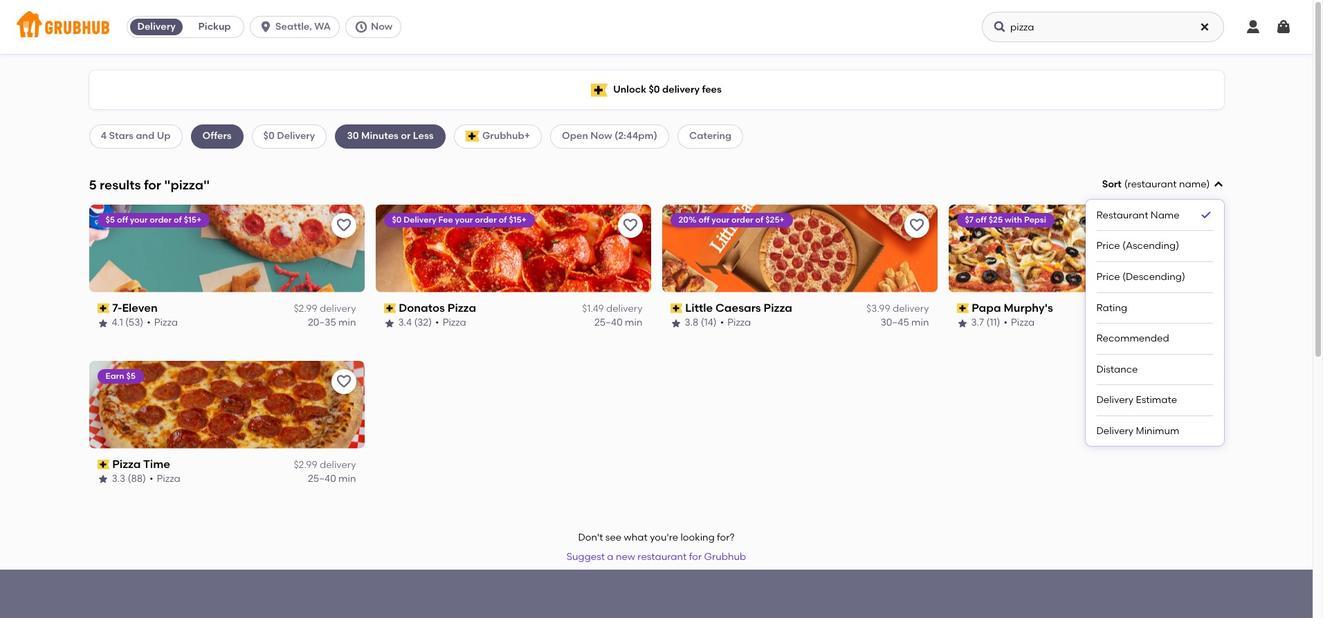 Task type: describe. For each thing, give the bounding box(es) containing it.
20–35 min
[[308, 317, 356, 329]]

25–40 min for donatos pizza
[[595, 317, 643, 329]]

min for donatos pizza
[[625, 317, 643, 329]]

of for little caesars pizza
[[756, 215, 764, 225]]

papa murphy's
[[972, 302, 1053, 315]]

see
[[606, 532, 622, 544]]

for inside button
[[689, 552, 702, 563]]

2 $15+ from the left
[[509, 215, 527, 225]]

star icon image for donatos pizza
[[384, 318, 395, 329]]

• for caesars
[[720, 317, 724, 329]]

order for 7-eleven
[[150, 215, 172, 225]]

2 horizontal spatial $0
[[649, 84, 660, 95]]

recommended
[[1097, 333, 1169, 345]]

save this restaurant image for papa murphy's
[[1195, 217, 1212, 234]]

$2.99 for pizza time
[[294, 460, 317, 471]]

7-eleven logo image
[[89, 205, 364, 293]]

save this restaurant image for donatos pizza
[[622, 217, 639, 234]]

little caesars pizza logo image
[[662, 205, 938, 293]]

seattle, wa button
[[250, 16, 345, 38]]

star icon image for 7-eleven
[[97, 318, 108, 329]]

delivery for donatos pizza
[[606, 303, 643, 315]]

price for price (ascending)
[[1097, 240, 1120, 252]]

4.1
[[112, 317, 123, 329]]

5 results for "pizza"
[[89, 177, 210, 193]]

3.4 (32)
[[398, 317, 432, 329]]

save this restaurant button for donatos pizza
[[618, 213, 643, 238]]

subscription pass image for 7-eleven
[[97, 304, 109, 314]]

3.3
[[112, 474, 125, 485]]

min for pizza time
[[339, 474, 356, 485]]

delivery minimum
[[1097, 426, 1180, 437]]

catering
[[689, 130, 732, 142]]

suggest a new restaurant for grubhub button
[[560, 546, 753, 571]]

pizza right caesars
[[764, 302, 792, 315]]

7-eleven
[[112, 302, 158, 315]]

$2.99 for 7-eleven
[[294, 303, 317, 315]]

open
[[562, 130, 588, 142]]

2 horizontal spatial svg image
[[1245, 19, 1262, 35]]

$0 for $0 delivery
[[263, 130, 275, 142]]

pizza down the little caesars pizza
[[728, 317, 751, 329]]

$2.99 delivery for pizza time
[[294, 460, 356, 471]]

$25+
[[766, 215, 785, 225]]

pizza time logo image
[[89, 361, 364, 449]]

check icon image
[[1199, 209, 1213, 222]]

donatos pizza
[[399, 302, 476, 315]]

$5 off your order of $15+
[[106, 215, 201, 225]]

name
[[1151, 209, 1180, 221]]

svg image inside "seattle, wa" "button"
[[259, 20, 273, 34]]

papa
[[972, 302, 1001, 315]]

restaurant
[[1097, 209, 1149, 221]]

30–45 min for delivery
[[881, 317, 929, 329]]

4.1 (53)
[[112, 317, 143, 329]]

1 $15+ from the left
[[184, 215, 201, 225]]

30
[[347, 130, 359, 142]]

rating
[[1097, 302, 1128, 314]]

3.4
[[398, 317, 412, 329]]

wa
[[314, 21, 331, 33]]

off for little
[[699, 215, 710, 225]]

(descending)
[[1123, 271, 1186, 283]]

stars
[[109, 130, 134, 142]]

donatos
[[399, 302, 445, 315]]

restaurant name
[[1097, 209, 1180, 221]]

$0 delivery fee your order of $15+
[[392, 215, 527, 225]]

)
[[1207, 179, 1210, 190]]

4
[[101, 130, 107, 142]]

min for little caesars pizza
[[912, 317, 929, 329]]

7-
[[112, 302, 122, 315]]

subscription pass image for donatos pizza
[[384, 304, 396, 314]]

grubhub+
[[482, 130, 530, 142]]

4 stars and up
[[101, 130, 171, 142]]

save this restaurant image for $2.99 delivery
[[335, 374, 352, 390]]

$25
[[989, 215, 1003, 225]]

less
[[413, 130, 434, 142]]

pizza down "eleven"
[[154, 317, 178, 329]]

• for pizza
[[435, 317, 439, 329]]

delivery left 30
[[277, 130, 315, 142]]

1 horizontal spatial $5
[[126, 371, 136, 381]]

sort
[[1102, 179, 1122, 190]]

now inside 5 results for "pizza" main content
[[591, 130, 612, 142]]

pizza time
[[112, 458, 170, 471]]

save this restaurant button for 7-eleven
[[331, 213, 356, 238]]

delivery for pizza time
[[320, 460, 356, 471]]

$1.49
[[582, 303, 604, 315]]

(14)
[[701, 317, 717, 329]]

(32)
[[414, 317, 432, 329]]

little caesars pizza
[[685, 302, 792, 315]]

murphy's
[[1004, 302, 1053, 315]]

$0 for $0 delivery fee your order of $15+
[[392, 215, 402, 225]]

grubhub plus flag logo image for grubhub+
[[466, 131, 480, 142]]

(2:44pm)
[[615, 130, 658, 142]]

little
[[685, 302, 713, 315]]

suggest a new restaurant for grubhub
[[567, 552, 746, 563]]

with
[[1005, 215, 1022, 225]]

order for little caesars pizza
[[732, 215, 754, 225]]

5
[[89, 177, 97, 193]]

open now (2:44pm)
[[562, 130, 658, 142]]

pizza down donatos pizza
[[443, 317, 466, 329]]

earn
[[106, 371, 124, 381]]

3 off from the left
[[976, 215, 987, 225]]

(88)
[[128, 474, 146, 485]]

20–35
[[308, 317, 336, 329]]

save this restaurant image for 7-eleven
[[335, 217, 352, 234]]

and
[[136, 130, 155, 142]]

minutes
[[361, 130, 399, 142]]

$0 delivery
[[263, 130, 315, 142]]

delivery left fee
[[404, 215, 437, 225]]

restaurant inside button
[[638, 552, 687, 563]]

donatos pizza logo image
[[375, 205, 651, 293]]

3.8
[[685, 317, 699, 329]]

subscription pass image for pizza time
[[97, 460, 109, 470]]

of for 7-eleven
[[174, 215, 182, 225]]

30–45 min for murphy's
[[1167, 317, 1216, 329]]

caesars
[[716, 302, 761, 315]]

2 order from the left
[[475, 215, 497, 225]]

$3.99
[[867, 303, 891, 315]]

new
[[616, 552, 635, 563]]

pizza down the time
[[157, 474, 180, 485]]

delivery button
[[127, 16, 186, 38]]

• pizza for pizza
[[435, 317, 466, 329]]

save this restaurant button for pizza time
[[331, 369, 356, 394]]

minimum
[[1136, 426, 1180, 437]]

don't
[[578, 532, 603, 544]]

price (descending)
[[1097, 271, 1186, 283]]

30–45 for murphy's
[[1167, 317, 1196, 329]]

main navigation navigation
[[0, 0, 1313, 54]]

$2.99 delivery for 7-eleven
[[294, 303, 356, 315]]



Task type: vqa. For each thing, say whether or not it's contained in the screenshot.


Task type: locate. For each thing, give the bounding box(es) containing it.
1 vertical spatial now
[[591, 130, 612, 142]]

price (ascending)
[[1097, 240, 1179, 252]]

• right (11)
[[1004, 317, 1008, 329]]

2 horizontal spatial order
[[732, 215, 754, 225]]

1 horizontal spatial 30–45 min
[[1167, 317, 1216, 329]]

save this restaurant image
[[1195, 217, 1212, 234], [335, 374, 352, 390]]

star icon image for pizza time
[[97, 474, 108, 485]]

1 of from the left
[[174, 215, 182, 225]]

1 horizontal spatial 25–40
[[595, 317, 623, 329]]

distance
[[1097, 364, 1138, 376]]

0 horizontal spatial 30–45
[[881, 317, 909, 329]]

"pizza"
[[164, 177, 210, 193]]

offers
[[202, 130, 232, 142]]

1 vertical spatial subscription pass image
[[97, 460, 109, 470]]

restaurant inside field
[[1128, 179, 1177, 190]]

$0 left fee
[[392, 215, 402, 225]]

0 vertical spatial $2.99 delivery
[[294, 303, 356, 315]]

0 horizontal spatial 25–40 min
[[308, 474, 356, 485]]

price down restaurant
[[1097, 240, 1120, 252]]

3 subscription pass image from the left
[[957, 304, 969, 314]]

restaurant name option
[[1097, 200, 1213, 231]]

3 save this restaurant image from the left
[[908, 217, 925, 234]]

your right fee
[[455, 215, 473, 225]]

save this restaurant image for little caesars pizza
[[908, 217, 925, 234]]

0 horizontal spatial $0
[[263, 130, 275, 142]]

list box
[[1097, 200, 1213, 447]]

3 of from the left
[[756, 215, 764, 225]]

• pizza for caesars
[[720, 317, 751, 329]]

25–40 for donatos pizza
[[595, 317, 623, 329]]

now
[[371, 21, 393, 33], [591, 130, 612, 142]]

(ascending)
[[1123, 240, 1179, 252]]

0 horizontal spatial $15+
[[184, 215, 201, 225]]

2 $2.99 from the top
[[294, 460, 317, 471]]

delivery estimate
[[1097, 395, 1177, 406]]

fee
[[438, 215, 453, 225]]

0 vertical spatial $0
[[649, 84, 660, 95]]

1 vertical spatial grubhub plus flag logo image
[[466, 131, 480, 142]]

1 vertical spatial $0
[[263, 130, 275, 142]]

off right "20%"
[[699, 215, 710, 225]]

0 horizontal spatial subscription pass image
[[97, 304, 109, 314]]

1 horizontal spatial grubhub plus flag logo image
[[591, 83, 608, 97]]

$3.99 delivery
[[867, 303, 929, 315]]

1 vertical spatial for
[[689, 552, 702, 563]]

delivery for little caesars pizza
[[893, 303, 929, 315]]

• right (53)
[[147, 317, 151, 329]]

delivery for delivery
[[137, 21, 176, 33]]

1 horizontal spatial now
[[591, 130, 612, 142]]

1 vertical spatial price
[[1097, 271, 1120, 283]]

for down 'looking'
[[689, 552, 702, 563]]

3 order from the left
[[732, 215, 754, 225]]

2 vertical spatial $0
[[392, 215, 402, 225]]

of
[[174, 215, 182, 225], [499, 215, 507, 225], [756, 215, 764, 225]]

(11)
[[987, 317, 1000, 329]]

now right open
[[591, 130, 612, 142]]

Search for food, convenience, alcohol... search field
[[982, 12, 1224, 42]]

off for 7-
[[117, 215, 128, 225]]

$0 right the offers
[[263, 130, 275, 142]]

off right $7
[[976, 215, 987, 225]]

2 30–45 min from the left
[[1167, 317, 1216, 329]]

order down 5 results for "pizza"
[[150, 215, 172, 225]]

• right (32)
[[435, 317, 439, 329]]

$5 right earn
[[126, 371, 136, 381]]

0 vertical spatial for
[[144, 177, 161, 193]]

subscription pass image
[[97, 304, 109, 314], [670, 304, 683, 314], [957, 304, 969, 314]]

2 30–45 from the left
[[1167, 317, 1196, 329]]

2 horizontal spatial of
[[756, 215, 764, 225]]

save this restaurant button for little caesars pizza
[[904, 213, 929, 238]]

you're
[[650, 532, 678, 544]]

1 vertical spatial 25–40
[[308, 474, 336, 485]]

0 horizontal spatial grubhub plus flag logo image
[[466, 131, 480, 142]]

subscription pass image left donatos
[[384, 304, 396, 314]]

1 horizontal spatial order
[[475, 215, 497, 225]]

star icon image left 3.4
[[384, 318, 395, 329]]

unlock
[[613, 84, 647, 95]]

$2.99 delivery
[[294, 303, 356, 315], [294, 460, 356, 471]]

grubhub plus flag logo image for unlock $0 delivery fees
[[591, 83, 608, 97]]

1 horizontal spatial off
[[699, 215, 710, 225]]

20%
[[679, 215, 697, 225]]

subscription pass image left papa
[[957, 304, 969, 314]]

your
[[130, 215, 148, 225], [455, 215, 473, 225], [712, 215, 730, 225]]

3.7
[[971, 317, 984, 329]]

subscription pass image inside the 'papa murphy's' link
[[957, 304, 969, 314]]

grubhub plus flag logo image left unlock
[[591, 83, 608, 97]]

subscription pass image left 7-
[[97, 304, 109, 314]]

1 off from the left
[[117, 215, 128, 225]]

0 horizontal spatial of
[[174, 215, 182, 225]]

2 horizontal spatial off
[[976, 215, 987, 225]]

2 horizontal spatial your
[[712, 215, 730, 225]]

a
[[607, 552, 614, 563]]

none field containing sort
[[1086, 178, 1224, 447]]

1 vertical spatial restaurant
[[638, 552, 687, 563]]

1 horizontal spatial 30–45
[[1167, 317, 1196, 329]]

1 horizontal spatial your
[[455, 215, 473, 225]]

now button
[[345, 16, 407, 38]]

1 horizontal spatial restaurant
[[1128, 179, 1177, 190]]

None field
[[1086, 178, 1224, 447]]

of right fee
[[499, 215, 507, 225]]

don't see what you're looking for?
[[578, 532, 735, 544]]

0 horizontal spatial svg image
[[354, 20, 368, 34]]

star icon image left 3.3
[[97, 474, 108, 485]]

suggest
[[567, 552, 605, 563]]

30–45 for delivery
[[881, 317, 909, 329]]

save this restaurant image right name
[[1195, 217, 1212, 234]]

2 $2.99 delivery from the top
[[294, 460, 356, 471]]

order
[[150, 215, 172, 225], [475, 215, 497, 225], [732, 215, 754, 225]]

(
[[1125, 179, 1128, 190]]

3.3 (88)
[[112, 474, 146, 485]]

1 $2.99 delivery from the top
[[294, 303, 356, 315]]

pizza
[[448, 302, 476, 315], [764, 302, 792, 315], [154, 317, 178, 329], [443, 317, 466, 329], [728, 317, 751, 329], [1011, 317, 1035, 329], [112, 458, 141, 471], [157, 474, 180, 485]]

svg image
[[1276, 19, 1292, 35], [259, 20, 273, 34], [993, 20, 1007, 34], [1199, 21, 1211, 33]]

papa murphy's logo image
[[949, 205, 1224, 293]]

30–45 up recommended
[[1167, 317, 1196, 329]]

star icon image left the 3.8
[[670, 318, 681, 329]]

star icon image for little caesars pizza
[[670, 318, 681, 329]]

pepsi
[[1024, 215, 1046, 225]]

1 vertical spatial 25–40 min
[[308, 474, 356, 485]]

1 order from the left
[[150, 215, 172, 225]]

0 horizontal spatial save this restaurant image
[[335, 217, 352, 234]]

list box inside field
[[1097, 200, 1213, 447]]

1 vertical spatial $5
[[126, 371, 136, 381]]

• pizza for eleven
[[147, 317, 178, 329]]

2 horizontal spatial subscription pass image
[[957, 304, 969, 314]]

subscription pass image for little caesars pizza
[[670, 304, 683, 314]]

1 horizontal spatial of
[[499, 215, 507, 225]]

0 vertical spatial now
[[371, 21, 393, 33]]

• pizza for time
[[149, 474, 180, 485]]

svg image
[[1245, 19, 1262, 35], [354, 20, 368, 34], [1213, 179, 1224, 190]]

0 horizontal spatial 25–40
[[308, 474, 336, 485]]

for right results
[[144, 177, 161, 193]]

• pizza
[[147, 317, 178, 329], [435, 317, 466, 329], [720, 317, 751, 329], [1004, 317, 1035, 329], [149, 474, 180, 485]]

delivery for delivery minimum
[[1097, 426, 1134, 437]]

5 results for "pizza" main content
[[0, 54, 1313, 619]]

1 horizontal spatial 25–40 min
[[595, 317, 643, 329]]

delivery for delivery estimate
[[1097, 395, 1134, 406]]

delivery inside button
[[137, 21, 176, 33]]

save this restaurant image
[[335, 217, 352, 234], [622, 217, 639, 234], [908, 217, 925, 234]]

price
[[1097, 240, 1120, 252], [1097, 271, 1120, 283]]

1 horizontal spatial subscription pass image
[[384, 304, 396, 314]]

or
[[401, 130, 411, 142]]

0 vertical spatial subscription pass image
[[384, 304, 396, 314]]

delivery for 7-eleven
[[320, 303, 356, 315]]

2 subscription pass image from the left
[[670, 304, 683, 314]]

sort ( restaurant name )
[[1102, 179, 1210, 190]]

0 horizontal spatial restaurant
[[638, 552, 687, 563]]

list box containing restaurant name
[[1097, 200, 1213, 447]]

your for 7-
[[130, 215, 148, 225]]

delivery down distance on the bottom of the page
[[1097, 395, 1134, 406]]

3 your from the left
[[712, 215, 730, 225]]

save this restaurant image down 20–35 min
[[335, 374, 352, 390]]

1 30–45 from the left
[[881, 317, 909, 329]]

time
[[143, 458, 170, 471]]

0 vertical spatial $2.99
[[294, 303, 317, 315]]

• pizza down papa murphy's
[[1004, 317, 1035, 329]]

delivery
[[662, 84, 700, 95], [320, 303, 356, 315], [606, 303, 643, 315], [893, 303, 929, 315], [320, 460, 356, 471]]

30–45 down $3.99 delivery
[[881, 317, 909, 329]]

of down "pizza" at the top left of page
[[174, 215, 182, 225]]

subscription pass image left little
[[670, 304, 683, 314]]

results
[[100, 177, 141, 193]]

• right (88)
[[149, 474, 153, 485]]

star icon image
[[97, 318, 108, 329], [384, 318, 395, 329], [670, 318, 681, 329], [957, 318, 968, 329], [97, 474, 108, 485]]

$0 right unlock
[[649, 84, 660, 95]]

30–45 min
[[881, 317, 929, 329], [1167, 317, 1216, 329]]

30–45
[[881, 317, 909, 329], [1167, 317, 1196, 329]]

$2.99
[[294, 303, 317, 315], [294, 460, 317, 471]]

$7
[[965, 215, 974, 225]]

0 horizontal spatial 30–45 min
[[881, 317, 929, 329]]

0 horizontal spatial save this restaurant image
[[335, 374, 352, 390]]

1 save this restaurant image from the left
[[335, 217, 352, 234]]

• for time
[[149, 474, 153, 485]]

2 price from the top
[[1097, 271, 1120, 283]]

• pizza down caesars
[[720, 317, 751, 329]]

none field inside 5 results for "pizza" main content
[[1086, 178, 1224, 447]]

• for eleven
[[147, 317, 151, 329]]

restaurant up the restaurant name option on the right of page
[[1128, 179, 1177, 190]]

2 horizontal spatial save this restaurant image
[[908, 217, 925, 234]]

0 horizontal spatial $5
[[106, 215, 115, 225]]

0 horizontal spatial your
[[130, 215, 148, 225]]

name
[[1179, 179, 1207, 190]]

25–40 min for pizza time
[[308, 474, 356, 485]]

1 horizontal spatial $0
[[392, 215, 402, 225]]

restaurant
[[1128, 179, 1177, 190], [638, 552, 687, 563]]

$1.49 delivery
[[582, 303, 643, 315]]

min
[[339, 317, 356, 329], [625, 317, 643, 329], [912, 317, 929, 329], [1198, 317, 1216, 329], [339, 474, 356, 485]]

pizza down murphy's
[[1011, 317, 1035, 329]]

2 your from the left
[[455, 215, 473, 225]]

3.8 (14)
[[685, 317, 717, 329]]

$0
[[649, 84, 660, 95], [263, 130, 275, 142], [392, 215, 402, 225]]

25–40 min
[[595, 317, 643, 329], [308, 474, 356, 485]]

1 subscription pass image from the left
[[97, 304, 109, 314]]

1 $2.99 from the top
[[294, 303, 317, 315]]

grubhub plus flag logo image
[[591, 83, 608, 97], [466, 131, 480, 142]]

1 30–45 min from the left
[[881, 317, 929, 329]]

price up rating
[[1097, 271, 1120, 283]]

up
[[157, 130, 171, 142]]

price for price (descending)
[[1097, 271, 1120, 283]]

30 minutes or less
[[347, 130, 434, 142]]

$5 down results
[[106, 215, 115, 225]]

1 vertical spatial $2.99
[[294, 460, 317, 471]]

0 horizontal spatial subscription pass image
[[97, 460, 109, 470]]

pizza up 3.3 (88) at the left of the page
[[112, 458, 141, 471]]

2 off from the left
[[699, 215, 710, 225]]

of left $25+
[[756, 215, 764, 225]]

• pizza down donatos pizza
[[435, 317, 466, 329]]

min for 7-eleven
[[339, 317, 356, 329]]

(53)
[[125, 317, 143, 329]]

1 horizontal spatial save this restaurant image
[[622, 217, 639, 234]]

star icon image left 3.7
[[957, 318, 968, 329]]

3.7 (11)
[[971, 317, 1000, 329]]

svg image inside "now" button
[[354, 20, 368, 34]]

order left $25+
[[732, 215, 754, 225]]

order right fee
[[475, 215, 497, 225]]

1 horizontal spatial $15+
[[509, 215, 527, 225]]

papa murphy's link
[[957, 301, 1216, 317]]

1 vertical spatial save this restaurant image
[[335, 374, 352, 390]]

1 price from the top
[[1097, 240, 1120, 252]]

25–40 for pizza time
[[308, 474, 336, 485]]

subscription pass image left pizza time
[[97, 460, 109, 470]]

2 of from the left
[[499, 215, 507, 225]]

• pizza down the time
[[149, 474, 180, 485]]

0 vertical spatial restaurant
[[1128, 179, 1177, 190]]

1 your from the left
[[130, 215, 148, 225]]

off down results
[[117, 215, 128, 225]]

0 vertical spatial 25–40 min
[[595, 317, 643, 329]]

0 vertical spatial price
[[1097, 240, 1120, 252]]

0 vertical spatial $5
[[106, 215, 115, 225]]

• right (14)
[[720, 317, 724, 329]]

1 vertical spatial $2.99 delivery
[[294, 460, 356, 471]]

0 horizontal spatial off
[[117, 215, 128, 225]]

1 horizontal spatial for
[[689, 552, 702, 563]]

delivery down delivery estimate
[[1097, 426, 1134, 437]]

earn $5
[[106, 371, 136, 381]]

seattle,
[[276, 21, 312, 33]]

star icon image left 4.1
[[97, 318, 108, 329]]

subscription pass image
[[384, 304, 396, 314], [97, 460, 109, 470]]

grubhub plus flag logo image left grubhub+
[[466, 131, 480, 142]]

0 horizontal spatial for
[[144, 177, 161, 193]]

fees
[[702, 84, 722, 95]]

subscription pass image for papa murphy's
[[957, 304, 969, 314]]

eleven
[[122, 302, 158, 315]]

0 horizontal spatial order
[[150, 215, 172, 225]]

1 horizontal spatial save this restaurant image
[[1195, 217, 1212, 234]]

your for little
[[712, 215, 730, 225]]

20% off your order of $25+
[[679, 215, 785, 225]]

grubhub
[[704, 552, 746, 563]]

restaurant down you're at the bottom of the page
[[638, 552, 687, 563]]

now right 'wa'
[[371, 21, 393, 33]]

0 vertical spatial grubhub plus flag logo image
[[591, 83, 608, 97]]

$7 off $25 with pepsi
[[965, 215, 1046, 225]]

now inside button
[[371, 21, 393, 33]]

2 save this restaurant image from the left
[[622, 217, 639, 234]]

• pizza down "eleven"
[[147, 317, 178, 329]]

your right "20%"
[[712, 215, 730, 225]]

$5
[[106, 215, 115, 225], [126, 371, 136, 381]]

what
[[624, 532, 648, 544]]

your down 5 results for "pizza"
[[130, 215, 148, 225]]

1 horizontal spatial svg image
[[1213, 179, 1224, 190]]

0 vertical spatial save this restaurant image
[[1195, 217, 1212, 234]]

pizza right donatos
[[448, 302, 476, 315]]

30–45 min down (descending) at the top of the page
[[1167, 317, 1216, 329]]

•
[[147, 317, 151, 329], [435, 317, 439, 329], [720, 317, 724, 329], [1004, 317, 1008, 329], [149, 474, 153, 485]]

0 vertical spatial 25–40
[[595, 317, 623, 329]]

unlock $0 delivery fees
[[613, 84, 722, 95]]

1 horizontal spatial subscription pass image
[[670, 304, 683, 314]]

0 horizontal spatial now
[[371, 21, 393, 33]]

looking
[[681, 532, 715, 544]]

delivery left pickup at left top
[[137, 21, 176, 33]]

30–45 min down $3.99 delivery
[[881, 317, 929, 329]]

pickup
[[198, 21, 231, 33]]



